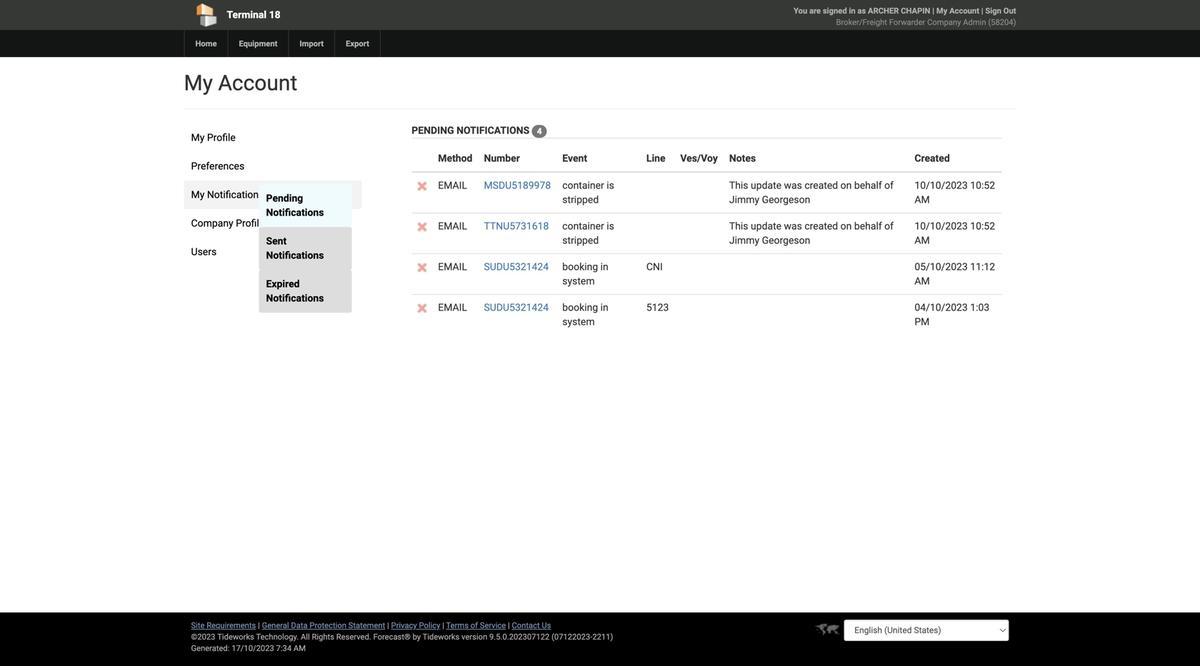 Task type: vqa. For each thing, say whether or not it's contained in the screenshot.
Information on the bottom of the page
no



Task type: describe. For each thing, give the bounding box(es) containing it.
import link
[[288, 30, 334, 57]]

profile for company profile
[[236, 218, 264, 229]]

my for my profile
[[191, 132, 205, 144]]

behalf for ttnu5731618
[[854, 220, 882, 232]]

rights
[[312, 633, 334, 642]]

my account
[[184, 70, 297, 96]]

export
[[346, 39, 369, 48]]

in for 5123
[[600, 302, 608, 314]]

| up forecast®
[[387, 621, 389, 630]]

04/10/2023 1:03 pm
[[915, 302, 989, 328]]

0 horizontal spatial account
[[218, 70, 297, 96]]

forecast®
[[373, 633, 411, 642]]

9.5.0.202307122
[[489, 633, 550, 642]]

©2023 tideworks
[[191, 633, 254, 642]]

archer
[[868, 6, 899, 15]]

created for msdu5189978
[[805, 180, 838, 191]]

notifications for pending notifications 4
[[457, 125, 529, 136]]

10:52 for ttnu5731618
[[970, 220, 995, 232]]

site requirements link
[[191, 621, 256, 630]]

notifications for pending notifications
[[266, 207, 324, 219]]

5123
[[646, 302, 669, 314]]

method
[[438, 153, 472, 164]]

protection
[[310, 621, 346, 630]]

behalf for msdu5189978
[[854, 180, 882, 191]]

pending for pending notifications 4
[[412, 125, 454, 136]]

as
[[858, 6, 866, 15]]

05/10/2023 11:12 am
[[915, 261, 995, 287]]

all
[[301, 633, 310, 642]]

generated:
[[191, 644, 230, 653]]

this update was created on behalf of jimmy georgeson for ttnu5731618
[[729, 220, 894, 246]]

in for cni
[[600, 261, 608, 273]]

ves/voy
[[680, 153, 718, 164]]

jimmy for msdu5189978
[[729, 194, 759, 206]]

my profile
[[191, 132, 236, 144]]

of for msdu5189978
[[884, 180, 894, 191]]

sign out link
[[985, 6, 1016, 15]]

this for ttnu5731618
[[729, 220, 748, 232]]

terminal 18
[[227, 9, 280, 21]]

are
[[809, 6, 821, 15]]

11:12
[[970, 261, 995, 273]]

msdu5189978
[[484, 180, 551, 191]]

am for ttnu5731618
[[915, 235, 930, 246]]

admin
[[963, 18, 986, 27]]

10/10/2023 10:52 am for msdu5189978
[[915, 180, 995, 206]]

you
[[794, 6, 807, 15]]

in
[[849, 6, 856, 15]]

2211)
[[592, 633, 613, 642]]

us
[[542, 621, 551, 630]]

7:34
[[276, 644, 292, 653]]

3 email from the top
[[438, 261, 467, 273]]

am for msdu5189978
[[915, 194, 930, 206]]

system for 5123
[[562, 316, 595, 328]]

click to delete image for sudu5321424
[[417, 304, 427, 313]]

expired notifications
[[266, 278, 324, 304]]

my inside 'you are signed in as archer chapin | my account | sign out broker/freight forwarder company admin (58204)'
[[936, 6, 947, 15]]

my account link
[[936, 6, 979, 15]]

| up 9.5.0.202307122
[[508, 621, 510, 630]]

cni
[[646, 261, 663, 273]]

policy
[[419, 621, 440, 630]]

booking for cni
[[562, 261, 598, 273]]

this for msdu5189978
[[729, 180, 748, 191]]

contact
[[512, 621, 540, 630]]

terms
[[446, 621, 469, 630]]

sudu5321424 link for cni
[[484, 261, 549, 273]]

number
[[484, 153, 520, 164]]

booking for 5123
[[562, 302, 598, 314]]

statement
[[348, 621, 385, 630]]

is for msdu5189978
[[607, 180, 614, 191]]

general data protection statement link
[[262, 621, 385, 630]]

4 email from the top
[[438, 302, 467, 314]]

import
[[300, 39, 324, 48]]

export link
[[334, 30, 380, 57]]

10/10/2023 for ttnu5731618
[[915, 220, 968, 232]]

of inside site requirements | general data protection statement | privacy policy | terms of service | contact us ©2023 tideworks technology. all rights reserved. forecast® by tideworks version 9.5.0.202307122 (07122023-2211) generated: 17/10/2023 7:34 am
[[471, 621, 478, 630]]

(07122023-
[[552, 633, 592, 642]]

tideworks
[[423, 633, 460, 642]]

4
[[537, 126, 542, 136]]

booking in system for 5123
[[562, 302, 608, 328]]

requirements
[[207, 621, 256, 630]]

pending for pending notifications
[[266, 193, 303, 204]]

line
[[646, 153, 665, 164]]

container is stripped for msdu5189978
[[562, 180, 614, 206]]

contact us link
[[512, 621, 551, 630]]

preferences
[[191, 160, 244, 172]]

pending notifications 4
[[412, 125, 542, 136]]

privacy
[[391, 621, 417, 630]]

chapin
[[901, 6, 930, 15]]

(58204)
[[988, 18, 1016, 27]]

notifications for sent notifications
[[266, 250, 324, 261]]

terminal
[[227, 9, 267, 21]]

users
[[191, 246, 217, 258]]

signed
[[823, 6, 847, 15]]

jimmy for ttnu5731618
[[729, 235, 759, 246]]

05/10/2023
[[915, 261, 968, 273]]



Task type: locate. For each thing, give the bounding box(es) containing it.
system for cni
[[562, 275, 595, 287]]

this update was created on behalf of jimmy georgeson
[[729, 180, 894, 206], [729, 220, 894, 246]]

1 vertical spatial profile
[[236, 218, 264, 229]]

0 vertical spatial created
[[805, 180, 838, 191]]

0 vertical spatial company
[[927, 18, 961, 27]]

forwarder
[[889, 18, 925, 27]]

1 stripped from the top
[[562, 194, 599, 206]]

2 click to delete image from the top
[[417, 263, 427, 272]]

1 this from the top
[[729, 180, 748, 191]]

| right chapin
[[932, 6, 934, 15]]

account down equipment link
[[218, 70, 297, 96]]

am up 05/10/2023
[[915, 235, 930, 246]]

home link
[[184, 30, 228, 57]]

2 container is stripped from the top
[[562, 220, 614, 246]]

1 vertical spatial sudu5321424 link
[[484, 302, 549, 314]]

equipment link
[[228, 30, 288, 57]]

my down the home link
[[184, 70, 213, 96]]

0 vertical spatial this update was created on behalf of jimmy georgeson
[[729, 180, 894, 206]]

2 booking from the top
[[562, 302, 598, 314]]

1 horizontal spatial pending
[[412, 125, 454, 136]]

notifications for expired notifications
[[266, 293, 324, 304]]

on for msdu5189978
[[841, 180, 852, 191]]

in
[[600, 261, 608, 273], [600, 302, 608, 314]]

1 vertical spatial update
[[751, 220, 782, 232]]

am inside site requirements | general data protection statement | privacy policy | terms of service | contact us ©2023 tideworks technology. all rights reserved. forecast® by tideworks version 9.5.0.202307122 (07122023-2211) generated: 17/10/2023 7:34 am
[[294, 644, 306, 653]]

0 vertical spatial system
[[562, 275, 595, 287]]

10/10/2023 10:52 am down created
[[915, 180, 995, 206]]

2 georgeson from the top
[[762, 235, 810, 246]]

1 10/10/2023 10:52 am from the top
[[915, 180, 995, 206]]

1 behalf from the top
[[854, 180, 882, 191]]

0 vertical spatial georgeson
[[762, 194, 810, 206]]

| left general
[[258, 621, 260, 630]]

0 vertical spatial this
[[729, 180, 748, 191]]

1 vertical spatial georgeson
[[762, 235, 810, 246]]

1 georgeson from the top
[[762, 194, 810, 206]]

1 10/10/2023 from the top
[[915, 180, 968, 191]]

container
[[562, 180, 604, 191], [562, 220, 604, 232]]

update for ttnu5731618
[[751, 220, 782, 232]]

1 click to delete image from the top
[[417, 182, 427, 191]]

2 vertical spatial of
[[471, 621, 478, 630]]

2 booking in system from the top
[[562, 302, 608, 328]]

company up users
[[191, 218, 233, 229]]

1 system from the top
[[562, 275, 595, 287]]

0 vertical spatial was
[[784, 180, 802, 191]]

site requirements | general data protection statement | privacy policy | terms of service | contact us ©2023 tideworks technology. all rights reserved. forecast® by tideworks version 9.5.0.202307122 (07122023-2211) generated: 17/10/2023 7:34 am
[[191, 621, 613, 653]]

2 this update was created on behalf of jimmy georgeson from the top
[[729, 220, 894, 246]]

in left cni
[[600, 261, 608, 273]]

in left 5123
[[600, 302, 608, 314]]

data
[[291, 621, 308, 630]]

2 system from the top
[[562, 316, 595, 328]]

pending
[[412, 125, 454, 136], [266, 193, 303, 204]]

1:03
[[970, 302, 989, 314]]

0 vertical spatial account
[[949, 6, 979, 15]]

1 was from the top
[[784, 180, 802, 191]]

am down 'all' on the bottom of page
[[294, 644, 306, 653]]

msdu5189978 link
[[484, 180, 551, 191]]

1 container is stripped from the top
[[562, 180, 614, 206]]

container right ttnu5731618 link
[[562, 220, 604, 232]]

0 vertical spatial pending
[[412, 125, 454, 136]]

container down event at top
[[562, 180, 604, 191]]

0 vertical spatial container
[[562, 180, 604, 191]]

2 on from the top
[[841, 220, 852, 232]]

is for ttnu5731618
[[607, 220, 614, 232]]

this
[[729, 180, 748, 191], [729, 220, 748, 232]]

1 10:52 from the top
[[970, 180, 995, 191]]

10/10/2023
[[915, 180, 968, 191], [915, 220, 968, 232]]

by
[[413, 633, 421, 642]]

| left sign
[[981, 6, 983, 15]]

company
[[927, 18, 961, 27], [191, 218, 233, 229]]

0 vertical spatial stripped
[[562, 194, 599, 206]]

2 sudu5321424 from the top
[[484, 302, 549, 314]]

1 vertical spatial was
[[784, 220, 802, 232]]

1 on from the top
[[841, 180, 852, 191]]

04/10/2023
[[915, 302, 968, 314]]

2 was from the top
[[784, 220, 802, 232]]

18
[[269, 9, 280, 21]]

pending inside pending notifications
[[266, 193, 303, 204]]

2 10/10/2023 10:52 am from the top
[[915, 220, 995, 246]]

1 vertical spatial stripped
[[562, 235, 599, 246]]

0 vertical spatial click to delete image
[[417, 222, 427, 232]]

1 vertical spatial 10/10/2023
[[915, 220, 968, 232]]

georgeson
[[762, 194, 810, 206], [762, 235, 810, 246]]

ttnu5731618
[[484, 220, 549, 232]]

profile for my profile
[[207, 132, 236, 144]]

ttnu5731618 link
[[484, 220, 549, 232]]

10/10/2023 up 05/10/2023
[[915, 220, 968, 232]]

stripped for msdu5189978
[[562, 194, 599, 206]]

1 created from the top
[[805, 180, 838, 191]]

0 vertical spatial booking in system
[[562, 261, 608, 287]]

0 vertical spatial 10/10/2023
[[915, 180, 968, 191]]

profile down my notifications
[[236, 218, 264, 229]]

1 vertical spatial behalf
[[854, 220, 882, 232]]

1 vertical spatial pending
[[266, 193, 303, 204]]

2 update from the top
[[751, 220, 782, 232]]

1 vertical spatial container
[[562, 220, 604, 232]]

you are signed in as archer chapin | my account | sign out broker/freight forwarder company admin (58204)
[[794, 6, 1016, 27]]

1 vertical spatial jimmy
[[729, 235, 759, 246]]

container for ttnu5731618
[[562, 220, 604, 232]]

2 container from the top
[[562, 220, 604, 232]]

1 sudu5321424 from the top
[[484, 261, 549, 273]]

0 vertical spatial booking
[[562, 261, 598, 273]]

17/10/2023
[[232, 644, 274, 653]]

site
[[191, 621, 205, 630]]

notifications down sent
[[266, 250, 324, 261]]

click to delete image for sudu5321424
[[417, 263, 427, 272]]

1 in from the top
[[600, 261, 608, 273]]

my down preferences
[[191, 189, 205, 201]]

0 horizontal spatial pending
[[266, 193, 303, 204]]

1 vertical spatial account
[[218, 70, 297, 96]]

update for msdu5189978
[[751, 180, 782, 191]]

update
[[751, 180, 782, 191], [751, 220, 782, 232]]

2 behalf from the top
[[854, 220, 882, 232]]

10/10/2023 10:52 am
[[915, 180, 995, 206], [915, 220, 995, 246]]

notifications for my notifications
[[207, 189, 264, 201]]

terms of service link
[[446, 621, 506, 630]]

10:52
[[970, 180, 995, 191], [970, 220, 995, 232]]

click to delete image for msdu5189978
[[417, 182, 427, 191]]

sent
[[266, 235, 287, 247]]

behalf
[[854, 180, 882, 191], [854, 220, 882, 232]]

my for my notifications
[[191, 189, 205, 201]]

booking in system for cni
[[562, 261, 608, 287]]

created
[[915, 153, 950, 164]]

1 vertical spatial is
[[607, 220, 614, 232]]

0 vertical spatial on
[[841, 180, 852, 191]]

was for msdu5189978
[[784, 180, 802, 191]]

2 jimmy from the top
[[729, 235, 759, 246]]

2 is from the top
[[607, 220, 614, 232]]

expired
[[266, 278, 300, 290]]

jimmy
[[729, 194, 759, 206], [729, 235, 759, 246]]

pending up method at the left of page
[[412, 125, 454, 136]]

0 vertical spatial in
[[600, 261, 608, 273]]

technology.
[[256, 633, 299, 642]]

1 horizontal spatial company
[[927, 18, 961, 27]]

0 vertical spatial jimmy
[[729, 194, 759, 206]]

0 vertical spatial profile
[[207, 132, 236, 144]]

0 vertical spatial update
[[751, 180, 782, 191]]

1 booking in system from the top
[[562, 261, 608, 287]]

1 vertical spatial 10:52
[[970, 220, 995, 232]]

stripped
[[562, 194, 599, 206], [562, 235, 599, 246]]

my right chapin
[[936, 6, 947, 15]]

notifications
[[457, 125, 529, 136], [207, 189, 264, 201], [266, 207, 324, 219], [266, 250, 324, 261], [266, 293, 324, 304]]

1 vertical spatial booking
[[562, 302, 598, 314]]

notifications up company profile
[[207, 189, 264, 201]]

2 email from the top
[[438, 220, 467, 232]]

1 horizontal spatial account
[[949, 6, 979, 15]]

am down 05/10/2023
[[915, 275, 930, 287]]

privacy policy link
[[391, 621, 440, 630]]

account up admin
[[949, 6, 979, 15]]

georgeson for ttnu5731618
[[762, 235, 810, 246]]

2 in from the top
[[600, 302, 608, 314]]

version
[[462, 633, 487, 642]]

equipment
[[239, 39, 277, 48]]

1 update from the top
[[751, 180, 782, 191]]

pending up sent
[[266, 193, 303, 204]]

0 vertical spatial click to delete image
[[417, 182, 427, 191]]

stripped for ttnu5731618
[[562, 235, 599, 246]]

2 10/10/2023 from the top
[[915, 220, 968, 232]]

click to delete image
[[417, 182, 427, 191], [417, 263, 427, 272]]

1 vertical spatial on
[[841, 220, 852, 232]]

2 stripped from the top
[[562, 235, 599, 246]]

sudu5321424 link for 5123
[[484, 302, 549, 314]]

out
[[1003, 6, 1016, 15]]

home
[[195, 39, 217, 48]]

notifications up sent
[[266, 207, 324, 219]]

broker/freight
[[836, 18, 887, 27]]

account inside 'you are signed in as archer chapin | my account | sign out broker/freight forwarder company admin (58204)'
[[949, 6, 979, 15]]

2 created from the top
[[805, 220, 838, 232]]

sudu5321424 for 5123
[[484, 302, 549, 314]]

container for msdu5189978
[[562, 180, 604, 191]]

sudu5321424
[[484, 261, 549, 273], [484, 302, 549, 314]]

account
[[949, 6, 979, 15], [218, 70, 297, 96]]

0 horizontal spatial profile
[[207, 132, 236, 144]]

10:52 for msdu5189978
[[970, 180, 995, 191]]

was
[[784, 180, 802, 191], [784, 220, 802, 232]]

1 email from the top
[[438, 180, 467, 191]]

company inside 'you are signed in as archer chapin | my account | sign out broker/freight forwarder company admin (58204)'
[[927, 18, 961, 27]]

0 vertical spatial 10:52
[[970, 180, 995, 191]]

sudu5321424 link
[[484, 261, 549, 273], [484, 302, 549, 314]]

0 vertical spatial behalf
[[854, 180, 882, 191]]

1 container from the top
[[562, 180, 604, 191]]

of for ttnu5731618
[[884, 220, 894, 232]]

1 vertical spatial of
[[884, 220, 894, 232]]

was for ttnu5731618
[[784, 220, 802, 232]]

am
[[915, 194, 930, 206], [915, 235, 930, 246], [915, 275, 930, 287], [294, 644, 306, 653]]

sent notifications
[[266, 235, 324, 261]]

terminal 18 link
[[184, 0, 518, 30]]

1 vertical spatial company
[[191, 218, 233, 229]]

am for sudu5321424
[[915, 275, 930, 287]]

of
[[884, 180, 894, 191], [884, 220, 894, 232], [471, 621, 478, 630]]

0 vertical spatial sudu5321424
[[484, 261, 549, 273]]

container is stripped
[[562, 180, 614, 206], [562, 220, 614, 246]]

company profile
[[191, 218, 264, 229]]

1 vertical spatial container is stripped
[[562, 220, 614, 246]]

general
[[262, 621, 289, 630]]

my notifications
[[191, 189, 264, 201]]

company down the 'my account' link at the top right of the page
[[927, 18, 961, 27]]

profile
[[207, 132, 236, 144], [236, 218, 264, 229]]

1 horizontal spatial profile
[[236, 218, 264, 229]]

service
[[480, 621, 506, 630]]

created for ttnu5731618
[[805, 220, 838, 232]]

1 sudu5321424 link from the top
[[484, 261, 549, 273]]

my for my account
[[184, 70, 213, 96]]

1 vertical spatial system
[[562, 316, 595, 328]]

pm
[[915, 316, 930, 328]]

am down created
[[915, 194, 930, 206]]

1 jimmy from the top
[[729, 194, 759, 206]]

1 this update was created on behalf of jimmy georgeson from the top
[[729, 180, 894, 206]]

2 10:52 from the top
[[970, 220, 995, 232]]

event
[[562, 153, 587, 164]]

10/10/2023 10:52 am up 05/10/2023
[[915, 220, 995, 246]]

reserved.
[[336, 633, 371, 642]]

1 booking from the top
[[562, 261, 598, 273]]

on for ttnu5731618
[[841, 220, 852, 232]]

1 vertical spatial booking in system
[[562, 302, 608, 328]]

container is stripped for ttnu5731618
[[562, 220, 614, 246]]

1 vertical spatial 10/10/2023 10:52 am
[[915, 220, 995, 246]]

10/10/2023 for msdu5189978
[[915, 180, 968, 191]]

click to delete image
[[417, 222, 427, 232], [417, 304, 427, 313]]

notifications up number
[[457, 125, 529, 136]]

is
[[607, 180, 614, 191], [607, 220, 614, 232]]

2 click to delete image from the top
[[417, 304, 427, 313]]

0 vertical spatial container is stripped
[[562, 180, 614, 206]]

0 vertical spatial sudu5321424 link
[[484, 261, 549, 273]]

this update was created on behalf of jimmy georgeson for msdu5189978
[[729, 180, 894, 206]]

1 vertical spatial this
[[729, 220, 748, 232]]

1 is from the top
[[607, 180, 614, 191]]

pending notifications
[[266, 193, 324, 219]]

1 vertical spatial click to delete image
[[417, 304, 427, 313]]

1 vertical spatial in
[[600, 302, 608, 314]]

created
[[805, 180, 838, 191], [805, 220, 838, 232]]

1 vertical spatial this update was created on behalf of jimmy georgeson
[[729, 220, 894, 246]]

2 this from the top
[[729, 220, 748, 232]]

sign
[[985, 6, 1001, 15]]

0 vertical spatial of
[[884, 180, 894, 191]]

notes
[[729, 153, 756, 164]]

booking in system
[[562, 261, 608, 287], [562, 302, 608, 328]]

sudu5321424 for cni
[[484, 261, 549, 273]]

1 click to delete image from the top
[[417, 222, 427, 232]]

1 vertical spatial sudu5321424
[[484, 302, 549, 314]]

2 sudu5321424 link from the top
[[484, 302, 549, 314]]

click to delete image for ttnu5731618
[[417, 222, 427, 232]]

georgeson for msdu5189978
[[762, 194, 810, 206]]

1 vertical spatial click to delete image
[[417, 263, 427, 272]]

|
[[932, 6, 934, 15], [981, 6, 983, 15], [258, 621, 260, 630], [387, 621, 389, 630], [442, 621, 444, 630], [508, 621, 510, 630]]

notifications down "expired" at the left top
[[266, 293, 324, 304]]

1 vertical spatial created
[[805, 220, 838, 232]]

am inside 05/10/2023 11:12 am
[[915, 275, 930, 287]]

my up preferences
[[191, 132, 205, 144]]

10/10/2023 down created
[[915, 180, 968, 191]]

| up tideworks
[[442, 621, 444, 630]]

10/10/2023 10:52 am for ttnu5731618
[[915, 220, 995, 246]]

0 vertical spatial 10/10/2023 10:52 am
[[915, 180, 995, 206]]

0 horizontal spatial company
[[191, 218, 233, 229]]

0 vertical spatial is
[[607, 180, 614, 191]]

booking
[[562, 261, 598, 273], [562, 302, 598, 314]]

profile up preferences
[[207, 132, 236, 144]]



